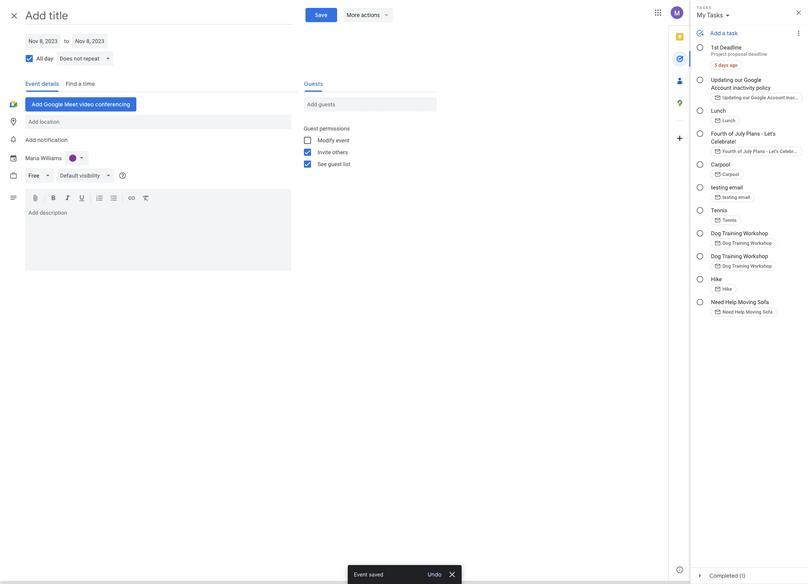 Task type: vqa. For each thing, say whether or not it's contained in the screenshot.
Phases of the Moon Tree Item
no



Task type: describe. For each thing, give the bounding box(es) containing it.
End date text field
[[75, 36, 105, 46]]

actions
[[361, 11, 380, 19]]

modify
[[318, 137, 335, 144]]

add notification button
[[22, 131, 71, 150]]

insert link image
[[128, 194, 136, 203]]

tab list inside side panel section
[[669, 26, 692, 559]]

all
[[36, 55, 43, 62]]

see
[[318, 161, 327, 167]]

group containing guest permissions
[[298, 123, 437, 170]]

more actions arrow_drop_down
[[347, 11, 390, 19]]

numbered list image
[[96, 194, 104, 203]]

bold image
[[49, 194, 57, 203]]

guest
[[304, 125, 318, 132]]

arrow_drop_down
[[383, 11, 390, 19]]

Title text field
[[25, 7, 293, 25]]

more
[[347, 11, 360, 19]]

remove formatting image
[[142, 194, 150, 203]]

list
[[344, 161, 351, 167]]

modify event
[[318, 137, 350, 144]]

undo
[[428, 571, 442, 578]]

Location text field
[[28, 115, 288, 129]]

event saved
[[354, 572, 384, 578]]

notification
[[37, 136, 68, 144]]

italic image
[[64, 194, 72, 203]]

side panel section
[[669, 25, 692, 581]]

invite others
[[318, 149, 348, 155]]

invite
[[318, 149, 331, 155]]



Task type: locate. For each thing, give the bounding box(es) containing it.
save button
[[306, 8, 337, 22]]

event
[[354, 572, 368, 578]]

undo button
[[425, 571, 445, 579]]

Description text field
[[25, 210, 291, 269]]

see guest list
[[318, 161, 351, 167]]

guest permissions
[[304, 125, 350, 132]]

formatting options toolbar
[[25, 189, 291, 208]]

underline image
[[78, 194, 86, 203]]

add notification
[[25, 136, 68, 144]]

all day
[[36, 55, 53, 62]]

event
[[336, 137, 350, 144]]

permissions
[[320, 125, 350, 132]]

saved
[[369, 572, 384, 578]]

maria
[[25, 155, 39, 161]]

None field
[[57, 51, 117, 66], [25, 169, 57, 183], [57, 169, 117, 183], [57, 51, 117, 66], [25, 169, 57, 183], [57, 169, 117, 183]]

guest
[[328, 161, 342, 167]]

Guests text field
[[307, 97, 434, 112]]

to
[[64, 38, 69, 44]]

williams
[[41, 155, 62, 161]]

group
[[298, 123, 437, 170]]

tab list
[[669, 26, 692, 559]]

others
[[333, 149, 348, 155]]

Start date text field
[[28, 36, 58, 46]]

add
[[25, 136, 36, 144]]

save
[[315, 11, 328, 19]]

bulleted list image
[[110, 194, 118, 203]]

day
[[44, 55, 53, 62]]

maria williams
[[25, 155, 62, 161]]



